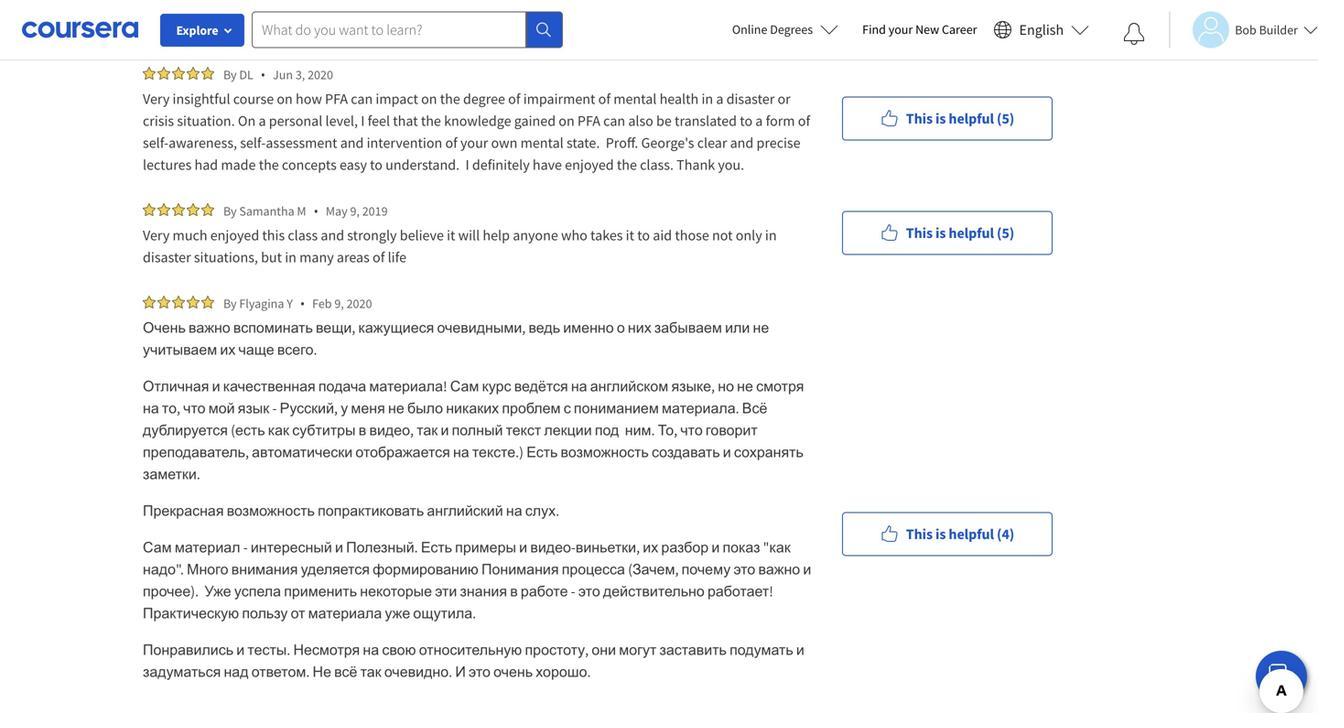 Task type: describe. For each thing, give the bounding box(es) containing it.
had
[[195, 156, 218, 174]]

of down knowledge
[[445, 134, 458, 152]]

заметки.
[[143, 465, 200, 483]]

важно inside очень важно вспоминать вещи, кажущиеся очевидными, ведь именно о них забываем или не учитываем их чаще всего.
[[189, 319, 230, 337]]

• for this is helpful (4)
[[300, 295, 305, 312]]

текст
[[506, 421, 541, 439]]

knowledge
[[444, 112, 511, 130]]

0 vertical spatial pfa
[[325, 90, 348, 108]]

the down proff.
[[617, 156, 637, 174]]

2020 inside by dl • jun 3, 2020
[[308, 66, 333, 83]]

(4)
[[997, 525, 1015, 543]]

отображается
[[356, 443, 450, 461]]

пользу
[[242, 604, 288, 623]]

0 horizontal spatial a
[[259, 112, 266, 130]]

explore
[[176, 22, 218, 38]]

дублируется
[[143, 421, 228, 439]]

only
[[736, 226, 762, 244]]

много
[[187, 560, 228, 579]]

2 horizontal spatial это
[[734, 560, 756, 579]]

понравились
[[143, 641, 234, 659]]

важно inside сам материал - интересный и полезный. есть примеры и видео-виньетки, их разбор и показ "как надо". много внимания уделяется формированию понимания процесса (зачем, почему это важно и прочее).  уже успела применить некоторые эти знания в работе - это действительно работает! практическую пользу от материала уже ощутила.
[[758, 560, 800, 579]]

качественная
[[223, 377, 316, 395]]

crisis
[[143, 112, 174, 130]]

flyagina
[[239, 295, 284, 312]]

внимания
[[231, 560, 298, 579]]

and up you.
[[730, 134, 754, 152]]

1 vertical spatial in
[[765, 226, 777, 244]]

тесты.
[[248, 641, 290, 659]]

9, for this is helpful (4)
[[334, 295, 344, 312]]

некоторые
[[360, 582, 432, 601]]

было
[[407, 399, 443, 417]]

• for this is helpful (5)
[[314, 202, 318, 220]]

(5) for very much enjoyed this class and strongly believe it will help anyone who takes it to aid those not only in disaster situations, but in many areas of life
[[997, 224, 1015, 242]]

find your new career link
[[853, 18, 986, 41]]

на right ведётся
[[571, 377, 587, 395]]

примеры
[[455, 538, 516, 557]]

situation.
[[177, 112, 235, 130]]

никаких
[[446, 399, 499, 417]]

health
[[660, 90, 699, 108]]

translated
[[675, 112, 737, 130]]

this is helpful (4) button
[[842, 512, 1053, 556]]

них
[[628, 319, 652, 337]]

пониманием
[[574, 399, 659, 417]]

is for very much enjoyed this class and strongly believe it will help anyone who takes it to aid those not only in disaster situations, but in many areas of life
[[936, 224, 946, 242]]

не for или
[[753, 319, 769, 337]]

возможность inside отличная и качественная подача материала! сам курс ведётся на английском языке, но не смотря на то, что мой язык - русский, у меня не было никаких проблем с пониманием материала. всё дублируется (есть как субтитры в видео, так и полный текст лекции под  ним. то, что говорит преподаватель, автоматически отображается на тексте.) есть возможность создавать и сохранять заметки.
[[561, 443, 649, 461]]

прекрасная возможность попрактиковать английский на слух.
[[143, 502, 559, 520]]

1 horizontal spatial i
[[465, 156, 469, 174]]

the right made
[[259, 156, 279, 174]]

form
[[766, 112, 795, 130]]

- inside отличная и качественная подача материала! сам курс ведётся на английском языке, но не смотря на то, что мой язык - русский, у меня не было никаких проблем с пониманием материала. всё дублируется (есть как субтитры в видео, так и полный текст лекции под  ним. то, что говорит преподаватель, автоматически отображается на тексте.) есть возможность создавать и сохранять заметки.
[[272, 399, 277, 417]]

и
[[455, 663, 466, 681]]

your inside very insightful course on how pfa can impact on the degree of impairment of mental health in a disaster or crisis situation. on a personal level, i feel that the knowledge gained on pfa can also be translated to a form of self-awareness, self-assessment and intervention of your own mental state.  proff. george's clear and precise lectures had made the concepts easy to understand.  i definitely have enjoyed the class. thank you.
[[460, 134, 488, 152]]

русский,
[[280, 399, 338, 417]]

очень важно вспоминать вещи, кажущиеся очевидными, ведь именно о них забываем или не учитываем их чаще всего.
[[143, 319, 772, 359]]

1 self- from the left
[[143, 134, 169, 152]]

is for very insightful course on how pfa can impact on the degree of impairment of mental health in a disaster or crisis situation. on a personal level, i feel that the knowledge gained on pfa can also be translated to a form of self-awareness, self-assessment and intervention of your own mental state.  proff. george's clear and precise lectures had made the concepts easy to understand.  i definitely have enjoyed the class. thank you.
[[936, 109, 946, 128]]

have
[[533, 156, 562, 174]]

то,
[[162, 399, 180, 417]]

you.
[[718, 156, 744, 174]]

именно
[[563, 319, 614, 337]]

how
[[296, 90, 322, 108]]

сам inside сам материал - интересный и полезный. есть примеры и видео-виньетки, их разбор и показ "как надо". много внимания уделяется формированию понимания процесса (зачем, почему это важно и прочее).  уже успела применить некоторые эти знания в работе - это действительно работает! практическую пользу от материала уже ощутила.
[[143, 538, 172, 557]]

disaster inside very much enjoyed this class and strongly believe it will help anyone who takes it to aid those not only in disaster situations, but in many areas of life
[[143, 248, 191, 266]]

will
[[458, 226, 480, 244]]

материала
[[308, 604, 382, 623]]

очень
[[493, 663, 533, 681]]

не for но
[[737, 377, 753, 395]]

вещи,
[[316, 319, 355, 337]]

and inside very much enjoyed this class and strongly believe it will help anyone who takes it to aid those not only in disaster situations, but in many areas of life
[[321, 226, 344, 244]]

course
[[233, 90, 274, 108]]

2020 inside by flyagina y • feb 9, 2020
[[347, 295, 372, 312]]

2 vertical spatial in
[[285, 248, 297, 266]]

почему
[[682, 560, 731, 579]]

impact
[[376, 90, 418, 108]]

concepts
[[282, 156, 337, 174]]

2 horizontal spatial a
[[756, 112, 763, 130]]

1 horizontal spatial a
[[716, 90, 724, 108]]

2 horizontal spatial -
[[571, 582, 576, 601]]

сохранять
[[734, 443, 804, 461]]

работает!
[[708, 582, 773, 601]]

this is helpful (5) for very insightful course on how pfa can impact on the degree of impairment of mental health in a disaster or crisis situation. on a personal level, i feel that the knowledge gained on pfa can also be translated to a form of self-awareness, self-assessment and intervention of your own mental state.  proff. george's clear and precise lectures had made the concepts easy to understand.  i definitely have enjoyed the class. thank you.
[[906, 109, 1015, 128]]

видео-
[[530, 538, 576, 557]]

areas
[[337, 248, 370, 266]]

учитываем
[[143, 341, 217, 359]]

материала!
[[369, 377, 447, 395]]

own
[[491, 134, 518, 152]]

thank
[[677, 156, 715, 174]]

на inside понравились и тесты. несмотря на свою относительную простоту, они могут заставить подумать и задуматься над ответом. не всё так очевидно. и это очень хорошо.
[[363, 641, 379, 659]]

создавать
[[652, 443, 720, 461]]

материала.
[[662, 399, 739, 417]]

1 vertical spatial это
[[578, 582, 600, 601]]

show notifications image
[[1123, 23, 1145, 45]]

ним.
[[625, 421, 655, 439]]

enjoyed inside very much enjoyed this class and strongly believe it will help anyone who takes it to aid those not only in disaster situations, but in many areas of life
[[210, 226, 259, 244]]

вспоминать
[[233, 319, 313, 337]]

как
[[268, 421, 289, 439]]

от
[[291, 604, 305, 623]]

bob
[[1235, 22, 1257, 38]]

class.
[[640, 156, 674, 174]]

believe
[[400, 226, 444, 244]]

class
[[288, 226, 318, 244]]

helpful inside button
[[949, 525, 994, 543]]

the right that
[[421, 112, 441, 130]]

of right form
[[798, 112, 810, 130]]

the left degree
[[440, 90, 460, 108]]

to inside very much enjoyed this class and strongly believe it will help anyone who takes it to aid those not only in disaster situations, but in many areas of life
[[637, 226, 650, 244]]

английский
[[427, 502, 503, 520]]

strongly
[[347, 226, 397, 244]]

попрактиковать
[[318, 502, 424, 520]]

also
[[628, 112, 653, 130]]

1 vertical spatial mental
[[520, 134, 564, 152]]

of inside very much enjoyed this class and strongly believe it will help anyone who takes it to aid those not only in disaster situations, but in many areas of life
[[373, 248, 385, 266]]

english button
[[986, 0, 1097, 60]]

those
[[675, 226, 709, 244]]

this for very insightful course on how pfa can impact on the degree of impairment of mental health in a disaster or crisis situation. on a personal level, i feel that the knowledge gained on pfa can also be translated to a form of self-awareness, self-assessment and intervention of your own mental state.  proff. george's clear and precise lectures had made the concepts easy to understand.  i definitely have enjoyed the class. thank you.
[[906, 109, 933, 128]]

easy
[[340, 156, 367, 174]]

degree
[[463, 90, 505, 108]]

bob builder button
[[1169, 11, 1318, 48]]

understand.
[[386, 156, 460, 174]]

(зачем,
[[628, 560, 679, 579]]

1 it from the left
[[447, 226, 455, 244]]

be
[[656, 112, 672, 130]]

уже
[[385, 604, 410, 623]]

у
[[341, 399, 348, 417]]

эти
[[435, 582, 457, 601]]

языке,
[[671, 377, 715, 395]]

chat with us image
[[1267, 662, 1296, 691]]

успела
[[234, 582, 281, 601]]

2 horizontal spatial to
[[740, 112, 753, 130]]

прочее).
[[143, 582, 199, 601]]

0 vertical spatial can
[[351, 90, 373, 108]]



Task type: locate. For each thing, give the bounding box(es) containing it.
very up crisis
[[143, 90, 170, 108]]

1 vertical spatial так
[[360, 663, 381, 681]]

так inside понравились и тесты. несмотря на свою относительную простоту, они могут заставить подумать и задуматься над ответом. не всё так очевидно. и это очень хорошо.
[[360, 663, 381, 681]]

применить
[[284, 582, 357, 601]]

чаще
[[239, 341, 274, 359]]

enjoyed up situations,
[[210, 226, 259, 244]]

1 horizontal spatial что
[[680, 421, 703, 439]]

your
[[889, 21, 913, 38], [460, 134, 488, 152]]

0 horizontal spatial on
[[277, 90, 293, 108]]

1 vertical spatial в
[[510, 582, 518, 601]]

1 horizontal spatial сам
[[450, 377, 479, 395]]

very left much at the top left
[[143, 226, 170, 244]]

1 horizontal spatial enjoyed
[[565, 156, 614, 174]]

ответом.
[[252, 663, 310, 681]]

self- down crisis
[[143, 134, 169, 152]]

on
[[238, 112, 256, 130]]

1 horizontal spatial 9,
[[350, 203, 360, 219]]

полезный.
[[346, 538, 418, 557]]

of right impairment
[[598, 90, 611, 108]]

их inside очень важно вспоминать вещи, кажущиеся очевидными, ведь именно о них забываем или не учитываем их чаще всего.
[[220, 341, 236, 359]]

1 horizontal spatial их
[[643, 538, 658, 557]]

1 horizontal spatial on
[[421, 90, 437, 108]]

• right y
[[300, 295, 305, 312]]

3 is from the top
[[936, 525, 946, 543]]

так
[[417, 421, 438, 439], [360, 663, 381, 681]]

2 this from the top
[[906, 224, 933, 242]]

0 horizontal spatial •
[[261, 66, 266, 83]]

сам up никаких
[[450, 377, 479, 395]]

2020 right the 3,
[[308, 66, 333, 83]]

0 horizontal spatial it
[[447, 226, 455, 244]]

в inside отличная и качественная подача материала! сам курс ведётся на английском языке, но не смотря на то, что мой язык - русский, у меня не было никаких проблем с пониманием материала. всё дублируется (есть как субтитры в видео, так и полный текст лекции под  ним. то, что говорит преподаватель, автоматически отображается на тексте.) есть возможность создавать и сохранять заметки.
[[359, 421, 366, 439]]

1 vertical spatial disaster
[[143, 248, 191, 266]]

0 vertical spatial важно
[[189, 319, 230, 337]]

это down процесса
[[578, 582, 600, 601]]

a right on
[[259, 112, 266, 130]]

0 vertical spatial enjoyed
[[565, 156, 614, 174]]

1 horizontal spatial can
[[603, 112, 625, 130]]

very insightful course on how pfa can impact on the degree of impairment of mental health in a disaster or crisis situation. on a personal level, i feel that the knowledge gained on pfa can also be translated to a form of self-awareness, self-assessment and intervention of your own mental state.  proff. george's clear and precise lectures had made the concepts easy to understand.  i definitely have enjoyed the class. thank you.
[[143, 90, 813, 174]]

1 (5) from the top
[[997, 109, 1015, 128]]

на left слух. on the left of the page
[[506, 502, 522, 520]]

0 horizontal spatial их
[[220, 341, 236, 359]]

1 vertical spatial to
[[370, 156, 383, 174]]

i left definitely
[[465, 156, 469, 174]]

есть inside сам материал - интересный и полезный. есть примеры и видео-виньетки, их разбор и показ "как надо". много внимания уделяется формированию понимания процесса (зачем, почему это важно и прочее).  уже успела применить некоторые эти знания в работе - это действительно работает! практическую пользу от материала уже ощутила.
[[421, 538, 452, 557]]

в for видео,
[[359, 421, 366, 439]]

1 vertical spatial this is helpful (5)
[[906, 224, 1015, 242]]

в down понимания
[[510, 582, 518, 601]]

0 vertical spatial в
[[359, 421, 366, 439]]

very for very insightful course on how pfa can impact on the degree of impairment of mental health in a disaster or crisis situation. on a personal level, i feel that the knowledge gained on pfa can also be translated to a form of self-awareness, self-assessment and intervention of your own mental state.  proff. george's clear and precise lectures had made the concepts easy to understand.  i definitely have enjoyed the class. thank you.
[[143, 90, 170, 108]]

pfa up state.
[[578, 112, 601, 130]]

2 this is helpful (5) from the top
[[906, 224, 1015, 242]]

не right но
[[737, 377, 753, 395]]

2 by from the top
[[223, 203, 237, 219]]

1 this is helpful (5) from the top
[[906, 109, 1015, 128]]

ведётся
[[514, 377, 568, 395]]

feel
[[368, 112, 390, 130]]

простоту,
[[525, 641, 589, 659]]

i
[[361, 112, 365, 130], [465, 156, 469, 174]]

1 vertical spatial -
[[243, 538, 248, 557]]

that
[[393, 112, 418, 130]]

mental up also
[[614, 90, 657, 108]]

by inside by flyagina y • feb 9, 2020
[[223, 295, 237, 312]]

2 (5) from the top
[[997, 224, 1015, 242]]

can up feel
[[351, 90, 373, 108]]

9, right feb
[[334, 295, 344, 312]]

это down показ
[[734, 560, 756, 579]]

0 vertical spatial this
[[906, 109, 933, 128]]

What do you want to learn? text field
[[252, 11, 526, 48]]

2 vertical spatial не
[[388, 399, 404, 417]]

говорит
[[706, 421, 758, 439]]

your right find
[[889, 21, 913, 38]]

on right impact
[[421, 90, 437, 108]]

прекрасная
[[143, 502, 224, 520]]

mental up the have
[[520, 134, 564, 152]]

or
[[778, 90, 791, 108]]

0 vertical spatial •
[[261, 66, 266, 83]]

2 very from the top
[[143, 226, 170, 244]]

in right but
[[285, 248, 297, 266]]

1 vertical spatial не
[[737, 377, 753, 395]]

definitely
[[472, 156, 530, 174]]

1 horizontal spatial возможность
[[561, 443, 649, 461]]

возможность up the интересный
[[227, 502, 315, 520]]

2 horizontal spatial •
[[314, 202, 318, 220]]

важно down "как
[[758, 560, 800, 579]]

1 by from the top
[[223, 66, 237, 83]]

2 vertical spatial to
[[637, 226, 650, 244]]

- right работе on the bottom
[[571, 582, 576, 601]]

английском
[[590, 377, 669, 395]]

0 vertical spatial их
[[220, 341, 236, 359]]

online degrees button
[[718, 9, 853, 49]]

на left "свою"
[[363, 641, 379, 659]]

help
[[483, 226, 510, 244]]

much
[[173, 226, 207, 244]]

your inside "link"
[[889, 21, 913, 38]]

сам up надо".
[[143, 538, 172, 557]]

explore button
[[160, 14, 244, 47]]

• right dl
[[261, 66, 266, 83]]

to
[[740, 112, 753, 130], [370, 156, 383, 174], [637, 226, 650, 244]]

a left form
[[756, 112, 763, 130]]

in up translated
[[702, 90, 713, 108]]

2 horizontal spatial in
[[765, 226, 777, 244]]

the
[[440, 90, 460, 108], [421, 112, 441, 130], [259, 156, 279, 174], [617, 156, 637, 174]]

это inside понравились и тесты. несмотря на свою относительную простоту, они могут заставить подумать и задуматься над ответом. не всё так очевидно. и это очень хорошо.
[[469, 663, 491, 681]]

0 vertical spatial this is helpful (5) button
[[842, 97, 1053, 141]]

and down may
[[321, 226, 344, 244]]

and up easy at the top
[[340, 134, 364, 152]]

by for course
[[223, 66, 237, 83]]

возможность
[[561, 443, 649, 461], [227, 502, 315, 520]]

так down было
[[417, 421, 438, 439]]

0 horizontal spatial важно
[[189, 319, 230, 337]]

0 vertical spatial возможность
[[561, 443, 649, 461]]

не right или
[[753, 319, 769, 337]]

9, right may
[[350, 203, 360, 219]]

1 vertical spatial что
[[680, 421, 703, 439]]

your down knowledge
[[460, 134, 488, 152]]

в down меня
[[359, 421, 366, 439]]

1 vertical spatial pfa
[[578, 112, 601, 130]]

None search field
[[252, 11, 563, 48]]

2 this is helpful (5) button from the top
[[842, 211, 1053, 255]]

enjoyed down state.
[[565, 156, 614, 174]]

3 helpful from the top
[[949, 525, 994, 543]]

0 horizontal spatial self-
[[143, 134, 169, 152]]

personal
[[269, 112, 323, 130]]

assessment
[[266, 134, 337, 152]]

degrees
[[770, 21, 813, 38]]

не
[[313, 663, 331, 681]]

так inside отличная и качественная подача материала! сам курс ведётся на английском языке, но не смотря на то, что мой язык - русский, у меня не было никаких проблем с пониманием материала. всё дублируется (есть как субтитры в видео, так и полный текст лекции под  ним. то, что говорит преподаватель, автоматически отображается на тексте.) есть возможность создавать и сохранять заметки.
[[417, 421, 438, 439]]

сам inside отличная и качественная подача материала! сам курс ведётся на английском языке, но не смотря на то, что мой язык - русский, у меня не было никаких проблем с пониманием материала. всё дублируется (есть как субтитры в видео, так и полный текст лекции под  ним. то, что говорит преподаватель, автоматически отображается на тексте.) есть возможность создавать и сохранять заметки.
[[450, 377, 479, 395]]

1 vertical spatial •
[[314, 202, 318, 220]]

на down полный
[[453, 443, 469, 461]]

0 horizontal spatial что
[[183, 399, 206, 417]]

disaster down much at the top left
[[143, 248, 191, 266]]

есть inside отличная и качественная подача материала! сам курс ведётся на английском языке, но не смотря на то, что мой язык - русский, у меня не было никаких проблем с пониманием материала. всё дублируется (есть как субтитры в видео, так и полный текст лекции под  ним. то, что говорит преподаватель, автоматически отображается на тексте.) есть возможность создавать и сохранять заметки.
[[527, 443, 558, 461]]

y
[[287, 295, 293, 312]]

1 vertical spatial возможность
[[227, 502, 315, 520]]

что up "создавать"
[[680, 421, 703, 439]]

2020 up вещи,
[[347, 295, 372, 312]]

0 vertical spatial i
[[361, 112, 365, 130]]

очень
[[143, 319, 186, 337]]

сам
[[450, 377, 479, 395], [143, 538, 172, 557]]

0 vertical spatial to
[[740, 112, 753, 130]]

1 vertical spatial very
[[143, 226, 170, 244]]

• right the "m"
[[314, 202, 318, 220]]

0 vertical spatial 9,
[[350, 203, 360, 219]]

1 vertical spatial их
[[643, 538, 658, 557]]

enjoyed inside very insightful course on how pfa can impact on the degree of impairment of mental health in a disaster or crisis situation. on a personal level, i feel that the knowledge gained on pfa can also be translated to a form of self-awareness, self-assessment and intervention of your own mental state.  proff. george's clear and precise lectures had made the concepts easy to understand.  i definitely have enjoyed the class. thank you.
[[565, 156, 614, 174]]

2 vertical spatial -
[[571, 582, 576, 601]]

0 vertical spatial is
[[936, 109, 946, 128]]

0 vertical spatial 2020
[[308, 66, 333, 83]]

1 vertical spatial enjoyed
[[210, 226, 259, 244]]

0 horizontal spatial mental
[[520, 134, 564, 152]]

кажущиеся
[[358, 319, 434, 337]]

0 horizontal spatial your
[[460, 134, 488, 152]]

takes
[[591, 226, 623, 244]]

on down impairment
[[559, 112, 575, 130]]

online
[[732, 21, 768, 38]]

1 horizontal spatial pfa
[[578, 112, 601, 130]]

to left form
[[740, 112, 753, 130]]

есть down текст
[[527, 443, 558, 461]]

2 it from the left
[[626, 226, 634, 244]]

в inside сам материал - интересный и полезный. есть примеры и видео-виньетки, их разбор и показ "как надо". много внимания уделяется формированию понимания процесса (зачем, почему это важно и прочее).  уже успела применить некоторые эти знания в работе - это действительно работает! практическую пользу от материала уже ощутила.
[[510, 582, 518, 601]]

0 vertical spatial что
[[183, 399, 206, 417]]

1 vertical spatial (5)
[[997, 224, 1015, 242]]

0 horizontal spatial в
[[359, 421, 366, 439]]

this for very much enjoyed this class and strongly believe it will help anyone who takes it to aid those not only in disaster situations, but in many areas of life
[[906, 224, 933, 242]]

this is helpful (5) for very much enjoyed this class and strongly believe it will help anyone who takes it to aid those not only in disaster situations, but in many areas of life
[[906, 224, 1015, 242]]

1 horizontal spatial важно
[[758, 560, 800, 579]]

this
[[906, 109, 933, 128], [906, 224, 933, 242], [906, 525, 933, 543]]

0 horizontal spatial pfa
[[325, 90, 348, 108]]

0 vertical spatial in
[[702, 90, 713, 108]]

что
[[183, 399, 206, 417], [680, 421, 703, 439]]

9, for this is helpful (5)
[[350, 203, 360, 219]]

filled star image
[[157, 67, 170, 80], [172, 67, 185, 80], [157, 203, 170, 216], [172, 203, 185, 216], [201, 203, 214, 216], [157, 296, 170, 309], [172, 296, 185, 309], [201, 296, 214, 309]]

субтитры
[[292, 421, 356, 439]]

coursera image
[[22, 15, 138, 44]]

над
[[224, 663, 249, 681]]

всё
[[742, 399, 767, 417]]

9, inside "by samantha m • may 9, 2019"
[[350, 203, 360, 219]]

feb
[[312, 295, 332, 312]]

но
[[718, 377, 734, 395]]

1 horizontal spatial -
[[272, 399, 277, 417]]

заставить
[[660, 641, 727, 659]]

self- down on
[[240, 134, 266, 152]]

self-
[[143, 134, 169, 152], [240, 134, 266, 152]]

-
[[272, 399, 277, 417], [243, 538, 248, 557], [571, 582, 576, 601]]

0 horizontal spatial 2020
[[308, 66, 333, 83]]

2 vertical spatial is
[[936, 525, 946, 543]]

i left feel
[[361, 112, 365, 130]]

jun
[[273, 66, 293, 83]]

clear
[[697, 134, 727, 152]]

by left samantha
[[223, 203, 237, 219]]

0 vertical spatial это
[[734, 560, 756, 579]]

0 horizontal spatial 9,
[[334, 295, 344, 312]]

2 is from the top
[[936, 224, 946, 242]]

ведь
[[529, 319, 560, 337]]

это right и
[[469, 663, 491, 681]]

- up внимания
[[243, 538, 248, 557]]

0 vertical spatial так
[[417, 421, 438, 439]]

helpful for very insightful course on how pfa can impact on the degree of impairment of mental health in a disaster or crisis situation. on a personal level, i feel that the knowledge gained on pfa can also be translated to a form of self-awareness, self-assessment and intervention of your own mental state.  proff. george's clear and precise lectures had made the concepts easy to understand.  i definitely have enjoyed the class. thank you.
[[949, 109, 994, 128]]

can up proff.
[[603, 112, 625, 130]]

this is helpful (5) button for very much enjoyed this class and strongly believe it will help anyone who takes it to aid those not only in disaster situations, but in many areas of life
[[842, 211, 1053, 255]]

and
[[340, 134, 364, 152], [730, 134, 754, 152], [321, 226, 344, 244]]

курс
[[482, 377, 511, 395]]

0 vertical spatial -
[[272, 399, 277, 417]]

1 horizontal spatial так
[[417, 421, 438, 439]]

не
[[753, 319, 769, 337], [737, 377, 753, 395], [388, 399, 404, 417]]

на left то,
[[143, 399, 159, 417]]

проблем
[[502, 399, 561, 417]]

this inside this is helpful (4) button
[[906, 525, 933, 543]]

их up (зачем,
[[643, 538, 658, 557]]

полный
[[452, 421, 503, 439]]

a up translated
[[716, 90, 724, 108]]

1 this is helpful (5) button from the top
[[842, 97, 1053, 141]]

0 vertical spatial helpful
[[949, 109, 994, 128]]

их inside сам материал - интересный и полезный. есть примеры и видео-виньетки, их разбор и показ "как надо". много внимания уделяется формированию понимания процесса (зачем, почему это важно и прочее).  уже успела применить некоторые эти знания в работе - это действительно работает! практическую пользу от материала уже ощутила.
[[643, 538, 658, 557]]

0 vertical spatial by
[[223, 66, 237, 83]]

0 horizontal spatial to
[[370, 156, 383, 174]]

by left flyagina
[[223, 295, 237, 312]]

by left dl
[[223, 66, 237, 83]]

dl
[[239, 66, 253, 83]]

2 helpful from the top
[[949, 224, 994, 242]]

2 self- from the left
[[240, 134, 266, 152]]

in inside very insightful course on how pfa can impact on the degree of impairment of mental health in a disaster or crisis situation. on a personal level, i feel that the knowledge gained on pfa can also be translated to a form of self-awareness, self-assessment and intervention of your own mental state.  proff. george's clear and precise lectures had made the concepts easy to understand.  i definitely have enjoyed the class. thank you.
[[702, 90, 713, 108]]

filled star image
[[143, 67, 156, 80], [187, 67, 200, 80], [201, 67, 214, 80], [143, 203, 156, 216], [187, 203, 200, 216], [143, 296, 156, 309], [187, 296, 200, 309]]

процесса
[[562, 560, 625, 579]]

3 by from the top
[[223, 295, 237, 312]]

1 very from the top
[[143, 90, 170, 108]]

1 is from the top
[[936, 109, 946, 128]]

1 vertical spatial 9,
[[334, 295, 344, 312]]

situations,
[[194, 248, 258, 266]]

disaster left or
[[726, 90, 775, 108]]

pfa up level,
[[325, 90, 348, 108]]

it left will
[[447, 226, 455, 244]]

0 vertical spatial disaster
[[726, 90, 775, 108]]

мой
[[208, 399, 235, 417]]

что right то,
[[183, 399, 206, 417]]

1 vertical spatial 2020
[[347, 295, 372, 312]]

1 horizontal spatial в
[[510, 582, 518, 601]]

1 vertical spatial важно
[[758, 560, 800, 579]]

0 horizontal spatial это
[[469, 663, 491, 681]]

state.
[[567, 134, 600, 152]]

9, inside by flyagina y • feb 9, 2020
[[334, 295, 344, 312]]

1 horizontal spatial disaster
[[726, 90, 775, 108]]

их left чаще
[[220, 341, 236, 359]]

gained
[[514, 112, 556, 130]]

о
[[617, 319, 625, 337]]

возможность down под
[[561, 443, 649, 461]]

1 horizontal spatial it
[[626, 226, 634, 244]]

made
[[221, 156, 256, 174]]

this is helpful (5)
[[906, 109, 1015, 128], [906, 224, 1015, 242]]

insightful
[[173, 90, 230, 108]]

1 this from the top
[[906, 109, 933, 128]]

1 vertical spatial helpful
[[949, 224, 994, 242]]

pfa
[[325, 90, 348, 108], [578, 112, 601, 130]]

to right easy at the top
[[370, 156, 383, 174]]

автоматически
[[252, 443, 353, 461]]

не inside очень важно вспоминать вещи, кажущиеся очевидными, ведь именно о них забываем или не учитываем их чаще всего.
[[753, 319, 769, 337]]

to left aid
[[637, 226, 650, 244]]

их
[[220, 341, 236, 359], [643, 538, 658, 557]]

0 horizontal spatial can
[[351, 90, 373, 108]]

не up the видео,
[[388, 399, 404, 417]]

0 horizontal spatial in
[[285, 248, 297, 266]]

very inside very much enjoyed this class and strongly believe it will help anyone who takes it to aid those not only in disaster situations, but in many areas of life
[[143, 226, 170, 244]]

0 vertical spatial есть
[[527, 443, 558, 461]]

on left how
[[277, 90, 293, 108]]

this
[[262, 226, 285, 244]]

есть up формированию on the left bottom of page
[[421, 538, 452, 557]]

it right takes
[[626, 226, 634, 244]]

of left life
[[373, 248, 385, 266]]

very inside very insightful course on how pfa can impact on the degree of impairment of mental health in a disaster or crisis situation. on a personal level, i feel that the knowledge gained on pfa can also be translated to a form of self-awareness, self-assessment and intervention of your own mental state.  proff. george's clear and precise lectures had made the concepts easy to understand.  i definitely have enjoyed the class. thank you.
[[143, 90, 170, 108]]

0 vertical spatial very
[[143, 90, 170, 108]]

by inside by dl • jun 3, 2020
[[223, 66, 237, 83]]

3 this from the top
[[906, 525, 933, 543]]

by inside "by samantha m • may 9, 2019"
[[223, 203, 237, 219]]

of right degree
[[508, 90, 520, 108]]

1 horizontal spatial mental
[[614, 90, 657, 108]]

знания
[[460, 582, 507, 601]]

1 horizontal spatial 2020
[[347, 295, 372, 312]]

impairment
[[523, 90, 595, 108]]

1 horizontal spatial your
[[889, 21, 913, 38]]

helpful for very much enjoyed this class and strongly believe it will help anyone who takes it to aid those not only in disaster situations, but in many areas of life
[[949, 224, 994, 242]]

забываем
[[654, 319, 722, 337]]

(есть
[[231, 421, 265, 439]]

понимания
[[482, 560, 559, 579]]

видео,
[[369, 421, 414, 439]]

"как
[[763, 538, 791, 557]]

this is helpful (5) button for very insightful course on how pfa can impact on the degree of impairment of mental health in a disaster or crisis situation. on a personal level, i feel that the knowledge gained on pfa can also be translated to a form of self-awareness, self-assessment and intervention of your own mental state.  proff. george's clear and precise lectures had made the concepts easy to understand.  i definitely have enjoyed the class. thank you.
[[842, 97, 1053, 141]]

1 vertical spatial is
[[936, 224, 946, 242]]

так right всё
[[360, 663, 381, 681]]

ощутила.
[[413, 604, 476, 623]]

very for very much enjoyed this class and strongly believe it will help anyone who takes it to aid those not only in disaster situations, but in many areas of life
[[143, 226, 170, 244]]

важно up учитываем
[[189, 319, 230, 337]]

2 horizontal spatial on
[[559, 112, 575, 130]]

0 horizontal spatial сам
[[143, 538, 172, 557]]

- right язык
[[272, 399, 277, 417]]

1 vertical spatial by
[[223, 203, 237, 219]]

0 horizontal spatial disaster
[[143, 248, 191, 266]]

свою
[[382, 641, 416, 659]]

find your new career
[[862, 21, 977, 38]]

disaster inside very insightful course on how pfa can impact on the degree of impairment of mental health in a disaster or crisis situation. on a personal level, i feel that the knowledge gained on pfa can also be translated to a form of self-awareness, self-assessment and intervention of your own mental state.  proff. george's clear and precise lectures had made the concepts easy to understand.  i definitely have enjoyed the class. thank you.
[[726, 90, 775, 108]]

1 vertical spatial can
[[603, 112, 625, 130]]

0 horizontal spatial -
[[243, 538, 248, 557]]

1 horizontal spatial self-
[[240, 134, 266, 152]]

1 vertical spatial your
[[460, 134, 488, 152]]

in right 'only'
[[765, 226, 777, 244]]

(5) for very insightful course on how pfa can impact on the degree of impairment of mental health in a disaster or crisis situation. on a personal level, i feel that the knowledge gained on pfa can also be translated to a form of self-awareness, self-assessment and intervention of your own mental state.  proff. george's clear and precise lectures had made the concepts easy to understand.  i definitely have enjoyed the class. thank you.
[[997, 109, 1015, 128]]

by for enjoyed
[[223, 203, 237, 219]]

надо".
[[143, 560, 184, 579]]

0 horizontal spatial возможность
[[227, 502, 315, 520]]

уделяется
[[301, 560, 370, 579]]

подумать
[[730, 641, 793, 659]]

1 vertical spatial сам
[[143, 538, 172, 557]]

в for работе
[[510, 582, 518, 601]]

1 helpful from the top
[[949, 109, 994, 128]]

виньетки,
[[576, 538, 640, 557]]



Task type: vqa. For each thing, say whether or not it's contained in the screenshot.
the leftmost enjoyed
yes



